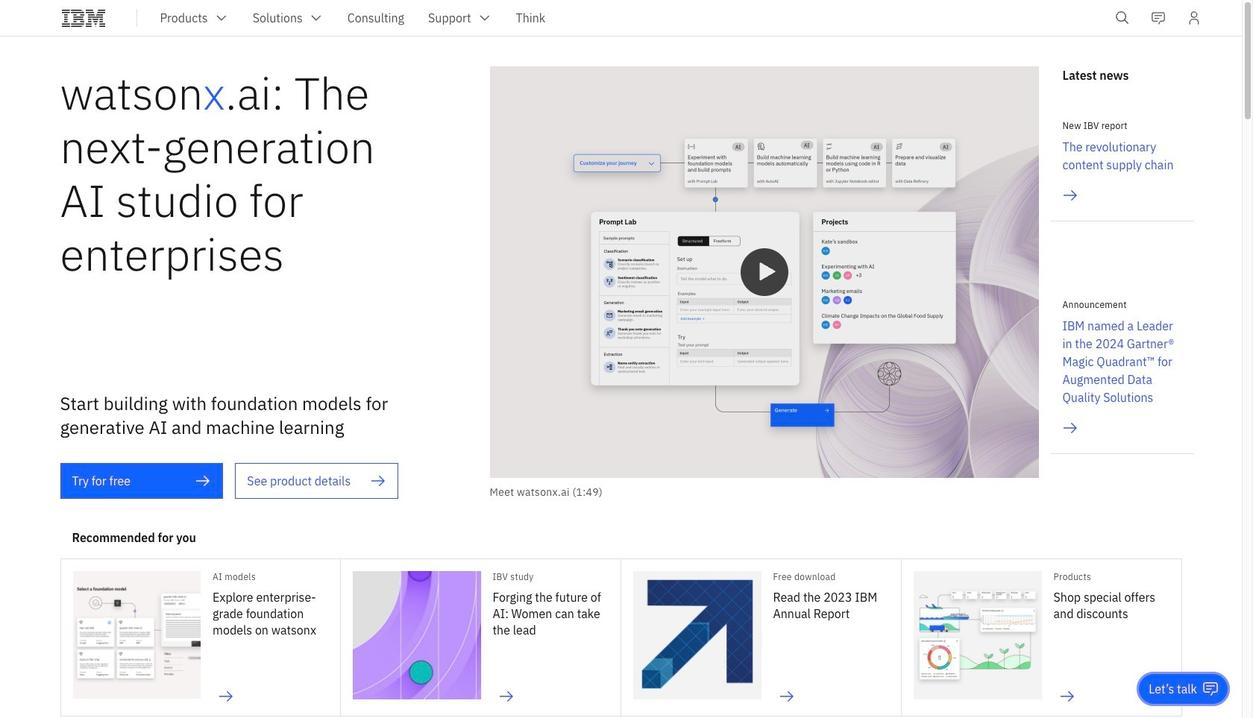 Task type: describe. For each thing, give the bounding box(es) containing it.
let's talk element
[[1150, 681, 1198, 698]]



